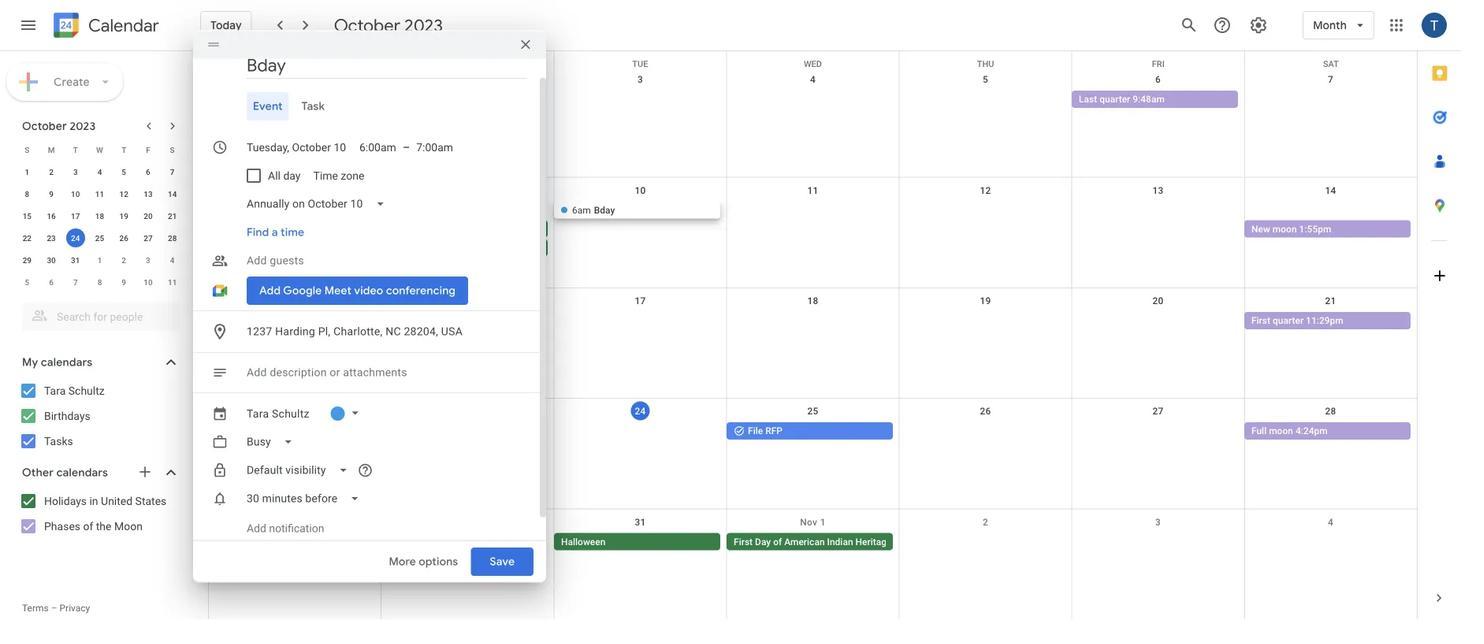Task type: locate. For each thing, give the bounding box(es) containing it.
1 horizontal spatial 22
[[290, 406, 301, 417]]

0 vertical spatial 21
[[168, 211, 177, 221]]

moon right new
[[1273, 223, 1297, 234]]

5 for 1
[[122, 167, 126, 177]]

0 vertical spatial october
[[334, 14, 400, 36]]

25 down 18 element
[[95, 233, 104, 243]]

9 down november 2 element
[[122, 278, 126, 287]]

schultz down description
[[272, 407, 310, 420]]

0 horizontal spatial 9
[[49, 189, 54, 199]]

1 vertical spatial 22
[[290, 406, 301, 417]]

1 horizontal spatial 15
[[290, 295, 301, 307]]

10 inside grid
[[635, 185, 646, 196]]

0 horizontal spatial 31
[[71, 255, 80, 265]]

0 vertical spatial 16
[[47, 211, 56, 221]]

5 up 12 element
[[122, 167, 126, 177]]

2023 up add title and time text field
[[404, 14, 443, 36]]

1 vertical spatial schultz
[[272, 407, 310, 420]]

1 right nov
[[820, 517, 826, 528]]

american
[[785, 537, 825, 548]]

new moon 1:55pm button
[[1245, 220, 1411, 238]]

1 vertical spatial 7
[[170, 167, 175, 177]]

quarter for 11:29pm
[[1273, 315, 1304, 326]]

tara schultz
[[44, 384, 105, 397], [247, 407, 310, 420]]

15 element
[[18, 207, 37, 225]]

1 vertical spatial 25
[[808, 406, 819, 417]]

calendars up in
[[56, 466, 108, 480]]

time zone button
[[307, 162, 371, 190]]

add for add notification
[[247, 522, 266, 535]]

month button
[[1303, 6, 1375, 44]]

28 inside grid
[[1326, 406, 1337, 417]]

2 horizontal spatial 8
[[292, 185, 298, 196]]

16
[[47, 211, 56, 221], [462, 295, 474, 307]]

2023 down create at top
[[70, 119, 96, 133]]

0 vertical spatial quarter
[[1100, 94, 1131, 105]]

0 vertical spatial 26
[[119, 233, 128, 243]]

0 horizontal spatial 8
[[25, 189, 29, 199]]

1 horizontal spatial –
[[403, 141, 410, 154]]

8 for october 2023
[[25, 189, 29, 199]]

file rfp
[[748, 426, 783, 437]]

None search field
[[0, 296, 196, 331]]

t right m
[[73, 145, 78, 155]]

2 horizontal spatial 10
[[635, 185, 646, 196]]

31 inside row group
[[71, 255, 80, 265]]

november 11 element
[[163, 273, 182, 292]]

1 horizontal spatial 16
[[462, 295, 474, 307]]

1 horizontal spatial tara schultz
[[247, 407, 310, 420]]

tara schultz up birthdays
[[44, 384, 105, 397]]

november 3 element
[[139, 251, 158, 270]]

0 vertical spatial first
[[1252, 315, 1271, 326]]

quarter
[[1100, 94, 1131, 105], [1273, 315, 1304, 326]]

0 horizontal spatial 5
[[25, 278, 29, 287]]

t
[[73, 145, 78, 155], [122, 145, 126, 155]]

Start date text field
[[247, 138, 347, 157]]

0 horizontal spatial tab list
[[206, 92, 527, 121]]

of left the
[[83, 520, 93, 533]]

indian
[[827, 537, 853, 548]]

28 inside "october 2023" grid
[[168, 233, 177, 243]]

find
[[247, 226, 269, 240]]

11 inside grid
[[808, 185, 819, 196]]

of right "day"
[[774, 537, 782, 548]]

month inside "popup button"
[[1314, 18, 1347, 32]]

rfp
[[766, 426, 783, 437]]

22 down description
[[290, 406, 301, 417]]

1 vertical spatial 5
[[122, 167, 126, 177]]

tara
[[44, 384, 66, 397], [247, 407, 269, 420]]

1:55pm
[[1300, 223, 1332, 234]]

0 horizontal spatial 21
[[168, 211, 177, 221]]

14 up 21 element
[[168, 189, 177, 199]]

1 horizontal spatial 31
[[635, 517, 646, 528]]

1 s from the left
[[25, 145, 29, 155]]

moon right full
[[1269, 426, 1294, 437]]

grid
[[208, 51, 1417, 620]]

quarter right last
[[1100, 94, 1131, 105]]

1237 harding pl, charlotte, nc 28204, usa button
[[240, 318, 527, 346]]

6
[[1156, 74, 1161, 85], [146, 167, 150, 177], [49, 278, 54, 287]]

row
[[209, 51, 1417, 69], [209, 67, 1417, 178], [15, 139, 184, 161], [15, 161, 184, 183], [209, 178, 1417, 288], [15, 183, 184, 205], [15, 205, 184, 227], [15, 227, 184, 249], [15, 249, 184, 271], [15, 271, 184, 293], [209, 288, 1417, 399], [209, 399, 1417, 510], [209, 510, 1417, 620]]

0 horizontal spatial month
[[894, 537, 922, 548]]

states
[[135, 495, 167, 508]]

quarter for 9:48am
[[1100, 94, 1131, 105]]

schultz inside my calendars list
[[68, 384, 105, 397]]

15 inside grid
[[290, 295, 301, 307]]

1 vertical spatial month
[[894, 537, 922, 548]]

october 2023 up m
[[22, 119, 96, 133]]

calendar heading
[[85, 15, 159, 37]]

6am bday
[[572, 205, 615, 216]]

1 horizontal spatial t
[[122, 145, 126, 155]]

s right f
[[170, 145, 175, 155]]

add inside add notification button
[[247, 522, 266, 535]]

30 element
[[42, 251, 61, 270]]

2 horizontal spatial 11
[[808, 185, 819, 196]]

14 inside row group
[[168, 189, 177, 199]]

1 vertical spatial 18
[[808, 295, 819, 307]]

18 element
[[90, 207, 109, 225]]

t left f
[[122, 145, 126, 155]]

23
[[47, 233, 56, 243]]

november 9 element
[[114, 273, 133, 292]]

tara schultz inside my calendars list
[[44, 384, 105, 397]]

0 horizontal spatial 20
[[144, 211, 153, 221]]

1 horizontal spatial 9
[[122, 278, 126, 287]]

october 2023 grid
[[15, 139, 184, 293]]

21 down 14 element
[[168, 211, 177, 221]]

3 add from the top
[[247, 522, 266, 535]]

add left notification
[[247, 522, 266, 535]]

0 horizontal spatial 14
[[168, 189, 177, 199]]

9 up 16 element
[[49, 189, 54, 199]]

28 up full moon 4:24pm button
[[1326, 406, 1337, 417]]

moon for new
[[1273, 223, 1297, 234]]

– right the start time text box
[[403, 141, 410, 154]]

0 horizontal spatial 25
[[95, 233, 104, 243]]

– right 'terms'
[[51, 603, 57, 614]]

time
[[313, 169, 338, 182]]

0 vertical spatial 22
[[23, 233, 32, 243]]

11 element
[[90, 184, 109, 203]]

1 horizontal spatial 29
[[290, 517, 301, 528]]

to element
[[403, 141, 410, 154]]

31 up november 7 element
[[71, 255, 80, 265]]

12 for sun
[[980, 185, 991, 196]]

october 2023 up add title and time text field
[[334, 14, 443, 36]]

1 vertical spatial 15
[[290, 295, 301, 307]]

row containing 1
[[15, 161, 184, 183]]

8 for sun
[[292, 185, 298, 196]]

schultz down my calendars dropdown button
[[68, 384, 105, 397]]

0 vertical spatial 19
[[119, 211, 128, 221]]

1 horizontal spatial 25
[[808, 406, 819, 417]]

8 down day
[[292, 185, 298, 196]]

0 horizontal spatial 17
[[71, 211, 80, 221]]

1 down '25' element
[[97, 255, 102, 265]]

cell
[[209, 91, 382, 110], [382, 91, 554, 110], [554, 91, 727, 110], [727, 91, 900, 110], [900, 91, 1072, 110], [1245, 91, 1417, 110], [209, 201, 382, 258], [382, 201, 554, 258], [727, 201, 900, 258], [900, 201, 1072, 258], [1072, 201, 1245, 258], [209, 312, 382, 331], [382, 312, 554, 331], [554, 312, 727, 331], [727, 312, 900, 331], [900, 312, 1072, 331], [1072, 312, 1245, 331], [209, 423, 382, 442], [382, 423, 554, 442], [554, 423, 727, 442], [900, 423, 1072, 442], [1072, 423, 1245, 442], [209, 533, 382, 552], [382, 533, 554, 552], [900, 533, 1072, 552], [1072, 533, 1245, 552], [1245, 533, 1417, 552]]

6 down "30" "element"
[[49, 278, 54, 287]]

month up 'sat'
[[1314, 18, 1347, 32]]

0 vertical spatial schultz
[[68, 384, 105, 397]]

7 down 'sat'
[[1328, 74, 1334, 85]]

2
[[465, 74, 471, 85], [49, 167, 54, 177], [122, 255, 126, 265], [983, 517, 989, 528]]

october up add title and time text field
[[334, 14, 400, 36]]

1 up 15 element
[[25, 167, 29, 177]]

1 vertical spatial 29
[[290, 517, 301, 528]]

0 vertical spatial october 2023
[[334, 14, 443, 36]]

0 vertical spatial 29
[[23, 255, 32, 265]]

add
[[247, 254, 267, 267], [247, 366, 267, 379], [247, 522, 266, 535]]

5 down thu
[[983, 74, 989, 85]]

6 down f
[[146, 167, 150, 177]]

21 up first quarter 11:29pm button
[[1326, 295, 1337, 307]]

moon inside row
[[1269, 426, 1294, 437]]

1 vertical spatial 19
[[980, 295, 991, 307]]

1 vertical spatial calendars
[[56, 466, 108, 480]]

10 inside "element"
[[71, 189, 80, 199]]

0 horizontal spatial quarter
[[1100, 94, 1131, 105]]

calendars for other calendars
[[56, 466, 108, 480]]

0 vertical spatial 2023
[[404, 14, 443, 36]]

0 horizontal spatial 24
[[71, 233, 80, 243]]

1 right oct
[[301, 74, 307, 85]]

22 down 15 element
[[23, 233, 32, 243]]

1 horizontal spatial 5
[[122, 167, 126, 177]]

0 vertical spatial 27
[[144, 233, 153, 243]]

8
[[292, 185, 298, 196], [25, 189, 29, 199], [97, 278, 102, 287]]

29 inside row group
[[23, 255, 32, 265]]

october
[[334, 14, 400, 36], [22, 119, 67, 133]]

21
[[168, 211, 177, 221], [1326, 295, 1337, 307]]

15 inside row group
[[23, 211, 32, 221]]

2 vertical spatial add
[[247, 522, 266, 535]]

14 inside grid
[[1326, 185, 1337, 196]]

19 inside row group
[[119, 211, 128, 221]]

attachments
[[343, 366, 407, 379]]

11
[[808, 185, 819, 196], [95, 189, 104, 199], [168, 278, 177, 287]]

1 vertical spatial first
[[734, 537, 753, 548]]

0 horizontal spatial 27
[[144, 233, 153, 243]]

1 horizontal spatial 12
[[980, 185, 991, 196]]

24
[[71, 233, 80, 243], [635, 406, 646, 417]]

15 up 22 element at left
[[23, 211, 32, 221]]

calendars right my
[[41, 356, 92, 370]]

22
[[23, 233, 32, 243], [290, 406, 301, 417]]

0 vertical spatial tara
[[44, 384, 66, 397]]

26
[[119, 233, 128, 243], [980, 406, 991, 417]]

1
[[301, 74, 307, 85], [25, 167, 29, 177], [97, 255, 102, 265], [820, 517, 826, 528]]

0 vertical spatial 6
[[1156, 74, 1161, 85]]

file
[[748, 426, 763, 437]]

1 vertical spatial 27
[[1153, 406, 1164, 417]]

27 inside "october 2023" grid
[[144, 233, 153, 243]]

7 down 31 element
[[73, 278, 78, 287]]

22 inside row group
[[23, 233, 32, 243]]

0 horizontal spatial 16
[[47, 211, 56, 221]]

4
[[810, 74, 816, 85], [97, 167, 102, 177], [170, 255, 175, 265], [1328, 517, 1334, 528]]

7 inside grid
[[1328, 74, 1334, 85]]

13 for october 2023
[[144, 189, 153, 199]]

row containing oct 1
[[209, 67, 1417, 178]]

13 inside "element"
[[144, 189, 153, 199]]

3
[[638, 74, 643, 85], [73, 167, 78, 177], [146, 255, 150, 265], [1156, 517, 1161, 528]]

row group
[[15, 161, 184, 293]]

row group containing 1
[[15, 161, 184, 293]]

2 vertical spatial 5
[[25, 278, 29, 287]]

today
[[210, 18, 242, 32]]

17 inside "october 2023" grid
[[71, 211, 80, 221]]

2 add from the top
[[247, 366, 267, 379]]

m
[[48, 145, 55, 155]]

first left "day"
[[734, 537, 753, 548]]

1 horizontal spatial 27
[[1153, 406, 1164, 417]]

7 up 14 element
[[170, 167, 175, 177]]

first left 11:29pm
[[1252, 315, 1271, 326]]

1 vertical spatial add
[[247, 366, 267, 379]]

october up m
[[22, 119, 67, 133]]

2 horizontal spatial 5
[[983, 74, 989, 85]]

27 element
[[139, 229, 158, 248]]

31 inside grid
[[635, 517, 646, 528]]

0 vertical spatial of
[[83, 520, 93, 533]]

tab list
[[1418, 51, 1462, 576], [206, 92, 527, 121]]

0 vertical spatial calendars
[[41, 356, 92, 370]]

1 horizontal spatial 21
[[1326, 295, 1337, 307]]

zone
[[341, 169, 364, 182]]

0 horizontal spatial 6
[[49, 278, 54, 287]]

settings menu image
[[1250, 16, 1269, 35]]

25 inside grid
[[808, 406, 819, 417]]

10 for october 2023
[[71, 189, 80, 199]]

26 element
[[114, 229, 133, 248]]

1 vertical spatial october
[[22, 119, 67, 133]]

8 down the november 1 element
[[97, 278, 102, 287]]

a
[[272, 226, 278, 240]]

1 vertical spatial october 2023
[[22, 119, 96, 133]]

0 horizontal spatial tara schultz
[[44, 384, 105, 397]]

1 horizontal spatial 14
[[1326, 185, 1337, 196]]

0 horizontal spatial 18
[[95, 211, 104, 221]]

13
[[1153, 185, 1164, 196], [144, 189, 153, 199]]

9
[[49, 189, 54, 199], [122, 278, 126, 287]]

s left m
[[25, 145, 29, 155]]

add down 1237
[[247, 366, 267, 379]]

1 add from the top
[[247, 254, 267, 267]]

0 vertical spatial 24
[[71, 233, 80, 243]]

1 horizontal spatial tab list
[[1418, 51, 1462, 576]]

first for first day of american indian heritage month
[[734, 537, 753, 548]]

1 horizontal spatial 11
[[168, 278, 177, 287]]

day
[[755, 537, 771, 548]]

quarter left 11:29pm
[[1273, 315, 1304, 326]]

of inside other calendars list
[[83, 520, 93, 533]]

other calendars button
[[3, 460, 196, 486]]

26 inside grid
[[980, 406, 991, 417]]

None field
[[240, 190, 398, 219], [240, 428, 306, 457], [240, 457, 361, 485], [240, 485, 372, 513], [240, 190, 398, 219], [240, 428, 306, 457], [240, 457, 361, 485], [240, 485, 372, 513]]

27
[[144, 233, 153, 243], [1153, 406, 1164, 417]]

1 horizontal spatial month
[[1314, 18, 1347, 32]]

1 horizontal spatial 26
[[980, 406, 991, 417]]

31 for 1
[[71, 255, 80, 265]]

1 horizontal spatial 19
[[980, 295, 991, 307]]

25 up file rfp button
[[808, 406, 819, 417]]

25 element
[[90, 229, 109, 248]]

1 vertical spatial of
[[774, 537, 782, 548]]

0 vertical spatial 7
[[1328, 74, 1334, 85]]

28 up november 4 element at the left of the page
[[168, 233, 177, 243]]

in
[[89, 495, 98, 508]]

12 inside grid
[[980, 185, 991, 196]]

12 inside row group
[[119, 189, 128, 199]]

7 for oct 1
[[1328, 74, 1334, 85]]

month inside button
[[894, 537, 922, 548]]

29 element
[[18, 251, 37, 270]]

first
[[1252, 315, 1271, 326], [734, 537, 753, 548]]

my
[[22, 356, 38, 370]]

0 vertical spatial moon
[[1273, 223, 1297, 234]]

last quarter 9:48am
[[1079, 94, 1165, 105]]

16 up usa
[[462, 295, 474, 307]]

1 vertical spatial 17
[[635, 295, 646, 307]]

End time text field
[[416, 138, 453, 157]]

add down find
[[247, 254, 267, 267]]

tara schultz down description
[[247, 407, 310, 420]]

october 2023
[[334, 14, 443, 36], [22, 119, 96, 133]]

18
[[95, 211, 104, 221], [808, 295, 819, 307]]

add inside the add guests dropdown button
[[247, 254, 267, 267]]

7
[[1328, 74, 1334, 85], [170, 167, 175, 177], [73, 278, 78, 287]]

14 up new moon 1:55pm button
[[1326, 185, 1337, 196]]

1 horizontal spatial 17
[[635, 295, 646, 307]]

15 up harding
[[290, 295, 301, 307]]

31 up 'halloween' button
[[635, 517, 646, 528]]

wed
[[804, 59, 822, 69]]

create button
[[6, 63, 123, 101]]

month right heritage at the right
[[894, 537, 922, 548]]

0 horizontal spatial 2023
[[70, 119, 96, 133]]

2 t from the left
[[122, 145, 126, 155]]

terms – privacy
[[22, 603, 90, 614]]

last
[[1079, 94, 1098, 105]]

1 horizontal spatial 7
[[170, 167, 175, 177]]

0 vertical spatial 15
[[23, 211, 32, 221]]

16 up 23
[[47, 211, 56, 221]]

of inside button
[[774, 537, 782, 548]]

nov 1
[[800, 517, 826, 528]]

14 for sun
[[1326, 185, 1337, 196]]

1 vertical spatial quarter
[[1273, 315, 1304, 326]]

5 inside grid
[[983, 74, 989, 85]]

6 down fri
[[1156, 74, 1161, 85]]

1 horizontal spatial quarter
[[1273, 315, 1304, 326]]

1 horizontal spatial 18
[[808, 295, 819, 307]]

28204,
[[404, 325, 438, 338]]

add other calendars image
[[137, 464, 153, 480]]

0 vertical spatial 17
[[71, 211, 80, 221]]

8 up 15 element
[[25, 189, 29, 199]]

8 inside grid
[[292, 185, 298, 196]]

november 7 element
[[66, 273, 85, 292]]

0 horizontal spatial of
[[83, 520, 93, 533]]

29 inside grid
[[290, 517, 301, 528]]

14 for october 2023
[[168, 189, 177, 199]]

12
[[980, 185, 991, 196], [119, 189, 128, 199]]

november 8 element
[[90, 273, 109, 292]]

16 inside grid
[[462, 295, 474, 307]]

7 inside november 7 element
[[73, 278, 78, 287]]

1 vertical spatial tara
[[247, 407, 269, 420]]

5 down the 29 element
[[25, 278, 29, 287]]

18 inside 18 element
[[95, 211, 104, 221]]

1 vertical spatial 24
[[635, 406, 646, 417]]

0 horizontal spatial t
[[73, 145, 78, 155]]



Task type: vqa. For each thing, say whether or not it's contained in the screenshot.
QUARTER to the right
yes



Task type: describe. For each thing, give the bounding box(es) containing it.
usa
[[441, 325, 463, 338]]

or
[[330, 366, 340, 379]]

2 inside november 2 element
[[122, 255, 126, 265]]

oct 1
[[283, 74, 307, 85]]

Search for people text field
[[32, 303, 170, 331]]

20 element
[[139, 207, 158, 225]]

november 4 element
[[163, 251, 182, 270]]

nov
[[800, 517, 818, 528]]

19 inside grid
[[980, 295, 991, 307]]

calendar element
[[50, 9, 159, 44]]

1 horizontal spatial october 2023
[[334, 14, 443, 36]]

first quarter 11:29pm button
[[1245, 312, 1411, 329]]

moon
[[114, 520, 143, 533]]

calendars for my calendars
[[41, 356, 92, 370]]

full moon 4:24pm
[[1252, 426, 1328, 437]]

the
[[96, 520, 112, 533]]

birthdays
[[44, 410, 90, 423]]

full
[[1252, 426, 1267, 437]]

first day of american indian heritage month
[[734, 537, 922, 548]]

11 for october 2023
[[95, 189, 104, 199]]

first day of american indian heritage month button
[[727, 533, 922, 551]]

6 for 1
[[146, 167, 150, 177]]

row containing 5
[[15, 271, 184, 293]]

new
[[1252, 223, 1271, 234]]

row containing 22
[[15, 227, 184, 249]]

10 element
[[66, 184, 85, 203]]

9 inside row
[[122, 278, 126, 287]]

6 inside november 6 element
[[49, 278, 54, 287]]

first quarter 11:29pm
[[1252, 315, 1344, 326]]

10 for sun
[[635, 185, 646, 196]]

24, today element
[[66, 229, 85, 248]]

31 for nov 1
[[635, 517, 646, 528]]

event
[[253, 99, 283, 114]]

12 for october 2023
[[119, 189, 128, 199]]

1 inside the november 1 element
[[97, 255, 102, 265]]

w
[[96, 145, 103, 155]]

13 for sun
[[1153, 185, 1164, 196]]

1 vertical spatial tara schultz
[[247, 407, 310, 420]]

tue
[[633, 59, 648, 69]]

13 element
[[139, 184, 158, 203]]

terms
[[22, 603, 49, 614]]

1 horizontal spatial 8
[[97, 278, 102, 287]]

guests
[[270, 254, 304, 267]]

my calendars list
[[3, 378, 196, 454]]

november 6 element
[[42, 273, 61, 292]]

day
[[283, 169, 301, 182]]

17 element
[[66, 207, 85, 225]]

phases
[[44, 520, 80, 533]]

1 horizontal spatial tara
[[247, 407, 269, 420]]

18 inside grid
[[808, 295, 819, 307]]

29 for nov 1
[[290, 517, 301, 528]]

11:29pm
[[1306, 315, 1344, 326]]

0 vertical spatial 9
[[49, 189, 54, 199]]

tara inside my calendars list
[[44, 384, 66, 397]]

7 for 1
[[170, 167, 175, 177]]

sat
[[1324, 59, 1339, 69]]

today button
[[200, 6, 252, 44]]

21 element
[[163, 207, 182, 225]]

20 inside 'element'
[[144, 211, 153, 221]]

privacy link
[[60, 603, 90, 614]]

16 element
[[42, 207, 61, 225]]

november 1 element
[[90, 251, 109, 270]]

row containing 24
[[209, 399, 1417, 510]]

nc
[[386, 325, 401, 338]]

25 inside row group
[[95, 233, 104, 243]]

1 horizontal spatial october
[[334, 14, 400, 36]]

1 vertical spatial 2023
[[70, 119, 96, 133]]

holidays
[[44, 495, 87, 508]]

sun
[[286, 59, 303, 69]]

26 inside 26 element
[[119, 233, 128, 243]]

add for add description or attachments
[[247, 366, 267, 379]]

1 horizontal spatial 10
[[144, 278, 153, 287]]

task button
[[295, 92, 331, 121]]

moon for full
[[1269, 426, 1294, 437]]

24 inside grid
[[635, 406, 646, 417]]

harding
[[275, 325, 315, 338]]

grid containing oct 1
[[208, 51, 1417, 620]]

united
[[101, 495, 133, 508]]

all
[[268, 169, 281, 182]]

full moon 4:24pm button
[[1245, 423, 1411, 440]]

my calendars
[[22, 356, 92, 370]]

19 element
[[114, 207, 133, 225]]

tab list containing event
[[206, 92, 527, 121]]

21 inside "october 2023" grid
[[168, 211, 177, 221]]

row containing s
[[15, 139, 184, 161]]

calendar
[[88, 15, 159, 37]]

1 horizontal spatial 2023
[[404, 14, 443, 36]]

mon
[[458, 59, 478, 69]]

add description or attachments
[[247, 366, 407, 379]]

november 5 element
[[18, 273, 37, 292]]

21 inside grid
[[1326, 295, 1337, 307]]

halloween button
[[554, 533, 721, 551]]

1237 harding pl, charlotte, nc 28204, usa
[[247, 325, 463, 338]]

30
[[47, 255, 56, 265]]

add for add guests
[[247, 254, 267, 267]]

6 for oct 1
[[1156, 74, 1161, 85]]

Add title and time text field
[[247, 54, 527, 77]]

oct
[[283, 74, 299, 85]]

add guests
[[247, 254, 304, 267]]

find a time button
[[240, 219, 311, 247]]

other calendars list
[[3, 489, 196, 539]]

holidays in united states
[[44, 495, 167, 508]]

9:48am
[[1133, 94, 1165, 105]]

22 element
[[18, 229, 37, 248]]

pl,
[[318, 325, 331, 338]]

add guests button
[[240, 247, 527, 275]]

29 for 1
[[23, 255, 32, 265]]

task
[[302, 99, 325, 114]]

bday
[[594, 205, 615, 216]]

all day
[[268, 169, 301, 182]]

heritage
[[856, 537, 892, 548]]

terms link
[[22, 603, 49, 614]]

6am
[[572, 205, 591, 216]]

add notification
[[247, 522, 324, 535]]

22 inside grid
[[290, 406, 301, 417]]

create
[[54, 75, 90, 89]]

row containing sun
[[209, 51, 1417, 69]]

other
[[22, 466, 54, 480]]

time zone
[[313, 169, 364, 182]]

phases of the moon
[[44, 520, 143, 533]]

tasks
[[44, 435, 73, 448]]

my calendars button
[[3, 350, 196, 375]]

fri
[[1152, 59, 1165, 69]]

11 for sun
[[808, 185, 819, 196]]

12 element
[[114, 184, 133, 203]]

halloween
[[561, 537, 606, 548]]

time
[[281, 226, 305, 240]]

first for first quarter 11:29pm
[[1252, 315, 1271, 326]]

november 2 element
[[114, 251, 133, 270]]

Start time text field
[[359, 138, 397, 157]]

0 vertical spatial –
[[403, 141, 410, 154]]

notification
[[269, 522, 324, 535]]

1 t from the left
[[73, 145, 78, 155]]

charlotte,
[[334, 325, 383, 338]]

4:24pm
[[1296, 426, 1328, 437]]

privacy
[[60, 603, 90, 614]]

find a time
[[247, 226, 305, 240]]

add notification button
[[240, 510, 331, 548]]

23 element
[[42, 229, 61, 248]]

0 horizontal spatial –
[[51, 603, 57, 614]]

31 element
[[66, 251, 85, 270]]

1 horizontal spatial 20
[[1153, 295, 1164, 307]]

main drawer image
[[19, 16, 38, 35]]

event button
[[247, 92, 289, 121]]

28 element
[[163, 229, 182, 248]]

14 element
[[163, 184, 182, 203]]

new moon 1:55pm
[[1252, 223, 1332, 234]]

2 s from the left
[[170, 145, 175, 155]]

november 10 element
[[139, 273, 158, 292]]

other calendars
[[22, 466, 108, 480]]

5 for oct 1
[[983, 74, 989, 85]]

last quarter 9:48am button
[[1072, 91, 1239, 108]]

24 inside cell
[[71, 233, 80, 243]]

16 inside row group
[[47, 211, 56, 221]]

24 cell
[[63, 227, 88, 249]]

thu
[[977, 59, 994, 69]]



